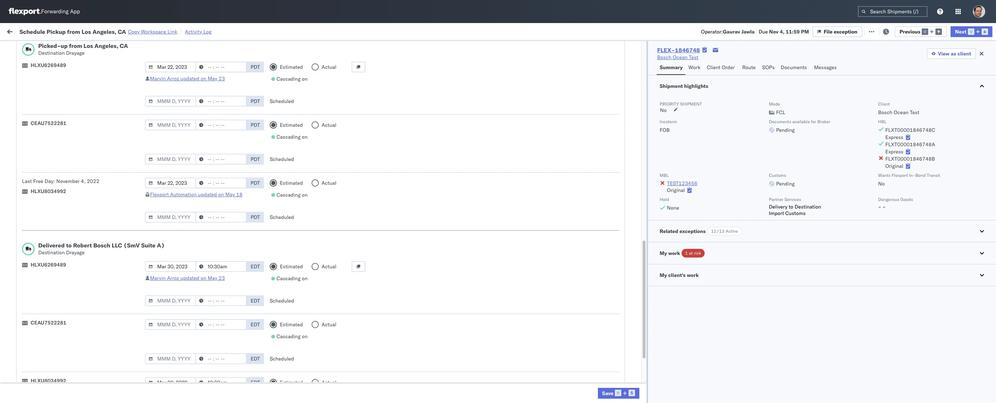 Task type: locate. For each thing, give the bounding box(es) containing it.
at
[[144, 28, 148, 34], [689, 251, 693, 256]]

0 vertical spatial to
[[789, 204, 793, 210]]

rotterdam, for confirm pickup from rotterdam, netherlands button
[[65, 340, 91, 347]]

flexport left 4:00
[[150, 192, 169, 198]]

netherlands inside button
[[92, 340, 120, 347]]

3 ceau7522281, hlxu6269489, hlxu8034992 from the top
[[676, 118, 787, 125]]

client up hbl
[[878, 101, 890, 107]]

0 vertical spatial lhuu7894563, uetu5238478
[[676, 182, 749, 188]]

risk right 1
[[694, 251, 701, 256]]

2 marvin arroz updated on may 23 from the top
[[150, 275, 225, 282]]

work inside button
[[79, 28, 91, 34]]

automation
[[170, 192, 197, 198]]

1 vertical spatial schedule pickup from rotterdam, netherlands link
[[17, 324, 123, 331]]

am up 5:30 pm pst, feb 4, 2023
[[186, 357, 194, 363]]

1 horizontal spatial for
[[811, 119, 816, 124]]

4 confirm from the top
[[17, 356, 35, 363]]

pst, left 8,
[[198, 150, 209, 157]]

4, down the 19, on the top left of the page
[[221, 103, 226, 109]]

1 : from the left
[[52, 45, 54, 50]]

appointment for 5:30 pm pst, jan 30, 2023
[[59, 309, 89, 315]]

2 pending from the top
[[776, 181, 795, 187]]

nov up 11:00 pm pst, nov 8, 2022
[[211, 118, 220, 125]]

pm right 11:00
[[189, 150, 197, 157]]

goods
[[900, 197, 913, 202]]

jan
[[210, 230, 218, 236], [207, 261, 215, 268], [210, 277, 218, 284], [207, 293, 215, 300], [207, 309, 215, 315], [207, 325, 215, 331]]

destination inside delivered to robert bosch llc (smv suite a) destination drayage
[[38, 250, 65, 256]]

gvcu5265864 for schedule pickup from rotterdam, netherlands
[[676, 261, 711, 268]]

: for snoozed
[[168, 45, 169, 50]]

4 estimated from the top
[[280, 264, 303, 270]]

scheduled for 5th -- : -- -- text box from the top
[[270, 214, 294, 221]]

angeles, for schedule pickup from los angeles, ca link associated with 11:59 pm pst, jan 12, 2023
[[77, 229, 97, 236]]

1 vertical spatial am
[[186, 214, 194, 220]]

schedule pickup from rotterdam, netherlands down 'robert' on the left of page
[[17, 261, 123, 267]]

4 resize handle column header from the left
[[393, 56, 402, 404]]

2 clearance from the top
[[56, 150, 79, 156]]

no down priority
[[660, 107, 667, 114]]

confirm delivery button for 5:30 am pst, feb 3, 2023
[[17, 356, 55, 364]]

import down partner
[[769, 210, 784, 217]]

1 schedule pickup from los angeles, ca button from the top
[[17, 102, 105, 110]]

aug
[[211, 71, 221, 77]]

0 horizontal spatial consignee
[[440, 230, 464, 236]]

account
[[442, 309, 461, 315], [514, 309, 533, 315], [442, 372, 461, 379], [514, 372, 533, 379]]

11:59 pm pst, dec 13, 2022 up flexport automation updated on may 18 button
[[173, 182, 242, 188]]

nov left 8,
[[210, 150, 220, 157]]

-- : -- -- text field down the 19, on the top left of the page
[[195, 96, 247, 107]]

1 drayage from the top
[[66, 50, 85, 56]]

1 vertical spatial flexport
[[150, 192, 169, 198]]

2 cascading from the top
[[277, 134, 301, 140]]

dec up 11:59 pm pst, jan 12, 2023
[[207, 214, 217, 220]]

pending for documents available for broker
[[776, 127, 795, 133]]

arroz down deadline
[[167, 75, 179, 82]]

-- : -- -- text field
[[195, 96, 247, 107], [195, 261, 247, 272], [195, 296, 247, 307], [195, 320, 247, 330], [195, 378, 247, 388]]

batch action
[[955, 28, 987, 34]]

0 vertical spatial 24,
[[218, 214, 226, 220]]

1 vertical spatial 24,
[[219, 277, 227, 284]]

work up "by:"
[[21, 26, 39, 36]]

6 mmm d, yyyy text field from the top
[[145, 320, 196, 330]]

my work left 1
[[660, 250, 680, 257]]

1 horizontal spatial :
[[168, 45, 169, 50]]

lhuu7894563,
[[676, 182, 713, 188], [676, 198, 713, 204], [676, 214, 713, 220]]

1 vertical spatial schedule pickup from rotterdam, netherlands
[[17, 324, 123, 331]]

: left ready
[[52, 45, 54, 50]]

23 for delivered to robert bosch llc (smv suite a)
[[219, 275, 225, 282]]

related
[[660, 228, 678, 235]]

karl
[[467, 309, 476, 315], [539, 309, 548, 315], [467, 372, 476, 379], [539, 372, 548, 379]]

flex-2130384
[[599, 309, 636, 315], [599, 325, 636, 331], [599, 372, 636, 379], [599, 388, 636, 395]]

my left client's at right
[[660, 272, 667, 279]]

ca inside picked-up from los angeles, ca destination drayage
[[120, 42, 128, 49]]

1 ocean fcl from the top
[[333, 71, 359, 77]]

5 mmm d, yyyy text field from the top
[[145, 296, 196, 307]]

2 omkar savant from the top
[[885, 198, 917, 204]]

Search Work text field
[[753, 26, 832, 37]]

ca for schedule pickup from los angeles, ca button associated with 11:59 pm pst, jan 12, 2023
[[99, 229, 105, 236]]

import inside import work button
[[61, 28, 78, 34]]

flexport left the "in-"
[[892, 173, 908, 178]]

work down container numbers
[[689, 64, 700, 71]]

0 vertical spatial pending
[[776, 127, 795, 133]]

0 vertical spatial 23
[[219, 75, 225, 82]]

4 ocean fcl from the top
[[333, 182, 359, 188]]

1 vertical spatial gaurav jawla
[[885, 118, 915, 125]]

updated for delivered to robert bosch llc (smv suite a)
[[180, 275, 199, 282]]

lhuu7894563, up none
[[676, 182, 713, 188]]

4 pdt from the top
[[251, 156, 260, 163]]

express up 'flxt00001846748a'
[[885, 134, 903, 141]]

0 horizontal spatial flexport
[[150, 192, 169, 198]]

delivery
[[39, 86, 58, 93], [39, 118, 58, 125], [39, 182, 58, 188], [769, 204, 788, 210], [36, 213, 55, 220], [39, 245, 58, 252], [39, 309, 58, 315], [36, 356, 55, 363]]

4:00
[[173, 198, 184, 204]]

destination down services
[[795, 204, 821, 210]]

ocean
[[673, 54, 688, 61], [333, 71, 348, 77], [894, 109, 909, 116], [333, 118, 348, 125], [421, 118, 436, 125], [492, 118, 507, 125], [333, 166, 348, 173], [421, 166, 436, 173], [492, 166, 507, 173], [333, 182, 348, 188], [421, 182, 436, 188], [492, 182, 507, 188], [333, 230, 348, 236], [333, 261, 348, 268], [333, 309, 348, 315], [333, 325, 348, 331], [333, 372, 348, 379]]

2 vertical spatial lhuu7894563,
[[676, 214, 713, 220]]

schedule pickup from rotterdam, netherlands link down 'robert' on the left of page
[[17, 261, 123, 268]]

1 vertical spatial jawla
[[903, 71, 915, 77]]

ceau7522281, hlxu6269489, hlxu8034992
[[676, 87, 787, 93], [676, 102, 787, 109], [676, 118, 787, 125], [676, 134, 787, 141]]

no inside wants flexport in-bond transit no
[[878, 181, 885, 187]]

at right 1
[[689, 251, 693, 256]]

my inside button
[[660, 272, 667, 279]]

app
[[70, 8, 80, 15]]

arroz down 8:30 pm pst, jan 23, 2023
[[167, 275, 179, 282]]

gaurav for ceau7522281, hlxu6269489, hlxu8034992
[[885, 118, 901, 125]]

0 vertical spatial confirm delivery button
[[17, 213, 55, 221]]

24,
[[218, 214, 226, 220], [219, 277, 227, 284]]

bosch inside client bosch ocean test incoterm fob
[[878, 109, 893, 116]]

4 5:30 from the top
[[173, 372, 184, 379]]

3 schedule pickup from los angeles, ca from the top
[[17, 166, 105, 172]]

save button
[[598, 388, 640, 399]]

available
[[792, 119, 810, 124]]

gaurav
[[723, 28, 740, 35], [885, 71, 901, 77], [885, 118, 901, 125]]

file up mbl/mawb numbers button
[[824, 28, 833, 35]]

hlxu6269489 down the "status"
[[31, 62, 66, 69]]

at for 760
[[144, 28, 148, 34]]

2 vertical spatial updated
[[180, 275, 199, 282]]

arroz for delivered to robert bosch llc (smv suite a)
[[167, 275, 179, 282]]

1 vertical spatial my work
[[660, 250, 680, 257]]

wants
[[878, 173, 891, 178]]

2 vertical spatial abcdefg78456546
[[747, 214, 796, 220]]

test123456 down ymluw236679313 on the right of the page
[[747, 103, 778, 109]]

11:59 pm pst, dec 13, 2022 for schedule delivery appointment
[[173, 182, 242, 188]]

3 schedule delivery appointment link from the top
[[17, 181, 89, 188]]

2130387 for 8:30 pm pst, jan 23, 2023
[[614, 261, 636, 268]]

delivery for schedule delivery appointment button associated with 11:59 pm pst, dec 13, 2022
[[39, 182, 58, 188]]

last
[[22, 178, 32, 185]]

11:59 pm pst, dec 13, 2022 down 11:00 pm pst, nov 8, 2022
[[173, 166, 242, 173]]

marvin arroz updated on may 23 for picked-up from los angeles, ca
[[150, 75, 225, 82]]

1 horizontal spatial consignee
[[510, 230, 534, 236]]

1 horizontal spatial work
[[668, 250, 680, 257]]

client inside client bosch ocean test incoterm fob
[[878, 101, 890, 107]]

1 horizontal spatial exception
[[883, 28, 906, 34]]

scheduled for second mmm d, yyyy text box from the top of the page's -- : -- -- text field
[[270, 98, 294, 105]]

ceau7522281 for delivered to robert bosch llc (smv suite a)
[[31, 320, 66, 326]]

3 confirm from the top
[[17, 340, 35, 347]]

2 vertical spatial flexport
[[405, 230, 424, 236]]

1 vertical spatial 23
[[219, 275, 225, 282]]

1 vertical spatial drayage
[[66, 250, 85, 256]]

0 vertical spatial am
[[189, 71, 197, 77]]

4 schedule pickup from los angeles, ca from the top
[[17, 229, 105, 236]]

4 appointment from the top
[[59, 245, 89, 252]]

pending up services
[[776, 181, 795, 187]]

numbers up the client order
[[696, 58, 714, 63]]

5 schedule delivery appointment link from the top
[[17, 308, 89, 315]]

1 schedule pickup from rotterdam, netherlands from the top
[[17, 261, 123, 267]]

0 vertical spatial 30,
[[216, 309, 224, 315]]

0 vertical spatial savant
[[902, 103, 917, 109]]

1 vertical spatial confirm delivery button
[[17, 356, 55, 364]]

gvcu5265864
[[676, 245, 711, 252], [676, 261, 711, 268]]

arroz
[[167, 75, 179, 82], [167, 275, 179, 282]]

4 ceau7522281, from the top
[[676, 134, 713, 141]]

5:30 for schedule delivery appointment
[[173, 309, 184, 315]]

1662119
[[614, 277, 636, 284]]

23, for 2023
[[216, 261, 224, 268]]

documents inside button
[[781, 64, 807, 71]]

2 -- : -- -- text field from the top
[[195, 120, 247, 131]]

work button
[[686, 61, 704, 75]]

savant for test123456
[[902, 103, 917, 109]]

may down 8:30 pm pst, jan 23, 2023
[[208, 275, 217, 282]]

1 vertical spatial savant
[[902, 198, 917, 204]]

13, down 8,
[[221, 166, 229, 173]]

marvin for delivered to robert bosch llc (smv suite a)
[[150, 275, 166, 282]]

customs inside partner services delivery to destination import customs
[[785, 210, 806, 217]]

2022
[[231, 71, 243, 77], [227, 103, 240, 109], [227, 118, 240, 125], [227, 150, 239, 157], [230, 166, 242, 173], [87, 178, 99, 185], [230, 182, 242, 188], [227, 198, 239, 204], [227, 214, 240, 220]]

4, right due
[[780, 28, 785, 35]]

uetu5238478 for 11:59 pm pst, dec 13, 2022
[[714, 182, 749, 188]]

priority
[[660, 101, 679, 107]]

1 marvin arroz updated on may 23 from the top
[[150, 75, 225, 82]]

am for 5:30
[[186, 357, 194, 363]]

8 ocean fcl from the top
[[333, 325, 359, 331]]

0 vertical spatial omkar savant
[[885, 103, 917, 109]]

nov down aug
[[211, 103, 220, 109]]

omkar left goods
[[885, 198, 900, 204]]

MMM D, YYYY text field
[[145, 120, 196, 131], [145, 178, 196, 189], [145, 261, 196, 272], [145, 354, 196, 365], [145, 378, 196, 388]]

marvin arroz updated on may 23 button for delivered to robert bosch llc (smv suite a)
[[150, 275, 225, 282]]

confirm delivery link for 6:00 am pst, dec 24, 2022
[[17, 213, 55, 220]]

1 vertical spatial marvin arroz updated on may 23
[[150, 275, 225, 282]]

13, for schedule delivery appointment
[[221, 182, 229, 188]]

1 consignee from the left
[[440, 230, 464, 236]]

2 consignee from the left
[[510, 230, 534, 236]]

0 vertical spatial gaurav
[[723, 28, 740, 35]]

schedule pickup from los angeles, ca for 11:59 pm pdt, nov 4, 2022
[[17, 102, 105, 109]]

2022 for 'confirm pickup from los angeles, ca' link
[[227, 198, 239, 204]]

updated
[[180, 75, 199, 82], [198, 192, 217, 198], [180, 275, 199, 282]]

2 drayage from the top
[[66, 250, 85, 256]]

1 confirm delivery from the top
[[17, 213, 55, 220]]

1 vertical spatial 11:59 pm pdt, nov 4, 2022
[[173, 118, 240, 125]]

marvin arroz updated on may 23 button down deadline
[[150, 75, 225, 82]]

0 vertical spatial 5:30 pm pst, jan 30, 2023
[[173, 309, 238, 315]]

route
[[742, 64, 756, 71]]

0 vertical spatial at
[[144, 28, 148, 34]]

to left 'robert' on the left of page
[[66, 242, 72, 249]]

1 vertical spatial for
[[811, 119, 816, 124]]

2 vertical spatial no
[[878, 181, 885, 187]]

1 horizontal spatial flexport
[[405, 230, 424, 236]]

4,
[[780, 28, 785, 35], [221, 103, 226, 109], [221, 118, 226, 125], [81, 178, 86, 185], [217, 372, 222, 379]]

route button
[[739, 61, 759, 75]]

1 horizontal spatial risk
[[694, 251, 701, 256]]

client inside button
[[707, 64, 721, 71]]

1 vertical spatial maeu9408431
[[747, 261, 784, 268]]

omkar savant up hbl
[[885, 103, 917, 109]]

2 -- : -- -- text field from the top
[[195, 261, 247, 272]]

delivery for schedule delivery appointment button for 11:59 pm pdt, nov 4, 2022
[[39, 118, 58, 125]]

6 pdt from the top
[[251, 214, 260, 221]]

import work button
[[58, 23, 94, 39]]

2 schedule pickup from rotterdam, netherlands button from the top
[[17, 324, 123, 332]]

los for schedule pickup from los angeles, ca button associated with 11:59 pm pst, jan 12, 2023
[[68, 229, 76, 236]]

resize handle column header
[[160, 56, 169, 404], [283, 56, 291, 404], [321, 56, 330, 404], [393, 56, 402, 404], [465, 56, 473, 404], [575, 56, 584, 404], [663, 56, 672, 404], [735, 56, 744, 404], [873, 56, 882, 404], [945, 56, 953, 404], [978, 56, 986, 404]]

am right 6:00
[[186, 214, 194, 220]]

2 savant from the top
[[902, 198, 917, 204]]

destination inside picked-up from los angeles, ca destination drayage
[[38, 50, 65, 56]]

schedule pickup from los angeles, ca for 11:59 pm pst, jan 12, 2023
[[17, 229, 105, 236]]

0 vertical spatial 23,
[[218, 198, 226, 204]]

0 vertical spatial confirm pickup from rotterdam, netherlands
[[17, 340, 120, 347]]

0 vertical spatial marvin arroz updated on may 23 button
[[150, 75, 225, 82]]

confirm delivery for 6:00
[[17, 213, 55, 220]]

2 vertical spatial uetu5238478
[[714, 214, 749, 220]]

0 vertical spatial feb
[[207, 357, 216, 363]]

3 estimated from the top
[[280, 180, 303, 186]]

dec up 4:00 pm pst, dec 23, 2022
[[210, 182, 220, 188]]

0 horizontal spatial original
[[667, 187, 685, 194]]

2 vertical spatial work
[[687, 272, 699, 279]]

3 flex-2130384 from the top
[[599, 372, 636, 379]]

2 mmm d, yyyy text field from the top
[[145, 96, 196, 107]]

-- : -- -- text field for 2nd mmm d, yyyy text box from the bottom of the page
[[195, 296, 247, 307]]

5:30 pm pst, jan 30, 2023
[[173, 309, 238, 315], [173, 325, 238, 331]]

1 vertical spatial omkar savant
[[885, 198, 917, 204]]

2 2130387 from the top
[[614, 261, 636, 268]]

marvin left 12:00
[[150, 75, 166, 82]]

3 upload from the top
[[17, 293, 33, 299]]

0 vertical spatial hlxu6269489
[[31, 62, 66, 69]]

forwarding
[[41, 8, 69, 15]]

marvin arroz updated on may 23 down 8:30 pm pst, jan 23, 2023
[[150, 275, 225, 282]]

robert
[[73, 242, 92, 249]]

MMM D, YYYY text field
[[145, 62, 196, 72], [145, 96, 196, 107], [145, 154, 196, 165], [145, 212, 196, 223], [145, 296, 196, 307], [145, 320, 196, 330]]

arroz for picked-up from los angeles, ca
[[167, 75, 179, 82]]

upload
[[17, 71, 33, 77], [17, 150, 33, 156], [17, 293, 33, 299], [17, 372, 33, 379]]

client
[[958, 50, 971, 57]]

work inside button
[[689, 64, 700, 71]]

-
[[878, 204, 881, 210], [883, 204, 886, 210], [920, 245, 923, 252], [463, 309, 466, 315], [534, 309, 537, 315], [463, 372, 466, 379], [534, 372, 537, 379]]

pst, up flexport automation updated on may 18 button
[[198, 182, 209, 188]]

pending down 'documents available for broker'
[[776, 127, 795, 133]]

1 vertical spatial work
[[668, 250, 680, 257]]

6:00
[[173, 214, 184, 220]]

3 resize handle column header from the left
[[321, 56, 330, 404]]

to down services
[[789, 204, 793, 210]]

23, left 18
[[218, 198, 226, 204]]

1
[[685, 251, 688, 256]]

2 schedule delivery appointment button from the top
[[17, 118, 89, 126]]

original down test123456 "button"
[[667, 187, 685, 194]]

workitem
[[8, 58, 27, 63]]

0 vertical spatial marvin
[[150, 75, 166, 82]]

omkar for abcdefg78456546
[[885, 198, 900, 204]]

angeles, for 11:59 pm pst, jan 24, 2023 schedule pickup from los angeles, ca link
[[77, 277, 97, 283]]

pickup
[[47, 28, 66, 35], [39, 102, 55, 109], [39, 134, 55, 140], [39, 166, 55, 172], [36, 197, 52, 204], [39, 229, 55, 236], [39, 261, 55, 267], [39, 277, 55, 283], [39, 324, 55, 331], [36, 340, 52, 347], [36, 388, 52, 394]]

2 omkar from the top
[[885, 198, 900, 204]]

1 horizontal spatial original
[[885, 163, 903, 170]]

-- : -- -- text field for third mmm d, yyyy text field from the bottom
[[195, 261, 247, 272]]

2 ceau7522281 from the top
[[31, 320, 66, 326]]

services
[[785, 197, 801, 202]]

5 edt from the top
[[251, 380, 260, 386]]

omkar savant for abcdefg78456546
[[885, 198, 917, 204]]

los for 11:59 pm pst, dec 13, 2022 schedule pickup from los angeles, ca button
[[68, 166, 76, 172]]

express for flxt00001846748a
[[885, 149, 903, 155]]

0 vertical spatial arroz
[[167, 75, 179, 82]]

may for delivered to robert bosch llc (smv suite a)
[[208, 275, 217, 282]]

schedule pickup from rotterdam, netherlands link up confirm pickup from rotterdam, netherlands link
[[17, 324, 123, 331]]

ceau7522281, down shipment on the right
[[676, 118, 713, 125]]

work
[[21, 26, 39, 36], [668, 250, 680, 257], [687, 272, 699, 279]]

ceau7522281, up shipment on the right
[[676, 87, 713, 93]]

at for 1
[[689, 251, 693, 256]]

nov for schedule pickup from los angeles, ca
[[211, 103, 220, 109]]

0 vertical spatial maeu9408431
[[747, 245, 784, 252]]

0 horizontal spatial to
[[66, 242, 72, 249]]

1 gaurav jawla from the top
[[885, 71, 915, 77]]

1 horizontal spatial client
[[878, 101, 890, 107]]

updated down deadline
[[180, 75, 199, 82]]

1 horizontal spatial no
[[660, 107, 667, 114]]

12,
[[219, 230, 227, 236]]

0 vertical spatial lhuu7894563,
[[676, 182, 713, 188]]

feb down 5:30 am pst, feb 3, 2023
[[207, 372, 216, 379]]

1 vertical spatial 5:30 pm pst, jan 30, 2023
[[173, 325, 238, 331]]

schedule pickup from los angeles, ca link for 11:59 pm pst, jan 24, 2023
[[17, 276, 105, 284]]

1 pending from the top
[[776, 127, 795, 133]]

2 horizontal spatial work
[[687, 272, 699, 279]]

-- : -- -- text field
[[195, 62, 247, 72], [195, 120, 247, 131], [195, 154, 247, 165], [195, 178, 247, 189], [195, 212, 247, 223], [195, 354, 247, 365]]

23, up 11:59 pm pst, jan 24, 2023
[[216, 261, 224, 268]]

0 vertical spatial updated
[[180, 75, 199, 82]]

4 scheduled from the top
[[270, 298, 294, 304]]

marvin
[[150, 75, 166, 82], [150, 275, 166, 282]]

8:30 pm pst, jan 28, 2023
[[173, 293, 238, 300]]

2 30, from the top
[[216, 325, 224, 331]]

operator: gaurav jawla
[[701, 28, 755, 35]]

confirm pickup from los angeles, ca link
[[17, 197, 102, 204]]

0 vertical spatial schedule pickup from rotterdam, netherlands button
[[17, 261, 123, 269]]

8,
[[221, 150, 226, 157]]

maeu9408431
[[747, 245, 784, 252], [747, 261, 784, 268]]

3 schedule delivery appointment button from the top
[[17, 181, 89, 189]]

-- : -- -- text field for second mmm d, yyyy text box from the top of the page
[[195, 96, 247, 107]]

confirm delivery for 5:30
[[17, 356, 55, 363]]

estimated
[[280, 64, 303, 70], [280, 122, 303, 128], [280, 180, 303, 186], [280, 264, 303, 270], [280, 322, 303, 328], [280, 380, 303, 386]]

dec for schedule delivery appointment
[[210, 182, 220, 188]]

pm up mbl/mawb numbers button
[[801, 28, 809, 35]]

confirm delivery button for 6:00 am pst, dec 24, 2022
[[17, 213, 55, 221]]

flex-
[[657, 47, 675, 54], [599, 71, 614, 77], [599, 87, 614, 93], [599, 103, 614, 109], [599, 118, 614, 125], [599, 134, 614, 141], [599, 150, 614, 157], [599, 166, 614, 173], [599, 182, 614, 188], [599, 198, 614, 204], [599, 214, 614, 220], [599, 230, 614, 236], [599, 245, 614, 252], [599, 261, 614, 268], [599, 277, 614, 284], [599, 293, 614, 300], [599, 309, 614, 315], [599, 325, 614, 331], [599, 341, 614, 347], [599, 357, 614, 363], [599, 372, 614, 379], [599, 388, 614, 395]]

24, up the 28,
[[219, 277, 227, 284]]

marvin arroz updated on may 23 button down 8:30 pm pst, jan 23, 2023
[[150, 275, 225, 282]]

upload customs clearance documents button up last free day: november 4, 2022 at the top of page
[[17, 149, 106, 157]]

1 gvcu5265864 from the top
[[676, 245, 711, 252]]

uetu5238478 for 4:00 pm pst, dec 23, 2022
[[714, 198, 749, 204]]

1 vertical spatial pdt,
[[198, 103, 209, 109]]

pst, up 5:30 am pst, feb 3, 2023
[[195, 325, 206, 331]]

schedule delivery appointment for 5:30 pm pst, jan 30, 2023
[[17, 309, 89, 315]]

upload customs clearance documents button
[[17, 70, 106, 78], [17, 149, 106, 157]]

2 mmm d, yyyy text field from the top
[[145, 178, 196, 189]]

maeu9408431 for schedule pickup from rotterdam, netherlands
[[747, 261, 784, 268]]

partner services delivery to destination import customs
[[769, 197, 821, 217]]

upload customs clearance documents link
[[17, 70, 106, 77], [17, 149, 106, 157], [17, 292, 106, 300], [17, 372, 106, 379]]

1 express from the top
[[885, 134, 903, 141]]

8:30 for 8:30 pm pst, jan 28, 2023
[[173, 293, 184, 300]]

0 vertical spatial express
[[885, 134, 903, 141]]

3 lhuu7894563, uetu5238478 from the top
[[676, 214, 749, 220]]

1 vertical spatial arroz
[[167, 275, 179, 282]]

hlxu6269489
[[31, 62, 66, 69], [31, 262, 66, 268]]

8:30
[[173, 261, 184, 268], [173, 293, 184, 300]]

0 vertical spatial work
[[79, 28, 91, 34]]

1 11:59 pm pst, dec 13, 2022 from the top
[[173, 166, 242, 173]]

1 schedule pickup from los angeles, ca from the top
[[17, 102, 105, 109]]

schedule pickup from los angeles, ca copy workspace link
[[19, 28, 177, 35]]

1 horizontal spatial work
[[689, 64, 700, 71]]

related exceptions
[[660, 228, 706, 235]]

1 -- : -- -- text field from the top
[[195, 62, 247, 72]]

may left the 19, on the top left of the page
[[208, 75, 217, 82]]

fcl for 11:59 pm pst, dec 13, 2022 schedule pickup from los angeles, ca button
[[350, 166, 359, 173]]

4, down the 3,
[[217, 372, 222, 379]]

0 vertical spatial no
[[171, 45, 177, 50]]

3 edt from the top
[[251, 322, 260, 328]]

1 vertical spatial risk
[[694, 251, 701, 256]]

estimated for -- : -- -- text field associated with 2nd mmm d, yyyy text box from the bottom of the page
[[280, 264, 303, 270]]

a)
[[157, 242, 165, 249]]

9 resize handle column header from the left
[[873, 56, 882, 404]]

schedule delivery appointment for 11:59 pm pst, dec 13, 2022
[[17, 182, 89, 188]]

flexport for flexport automation updated on may 18
[[150, 192, 169, 198]]

1 schedule delivery appointment link from the top
[[17, 86, 89, 93]]

up
[[61, 42, 68, 49]]

link
[[168, 28, 177, 35]]

log
[[203, 28, 212, 35]]

1 vertical spatial lhuu7894563, uetu5238478
[[676, 198, 749, 204]]

4 cascading on from the top
[[277, 276, 308, 282]]

upload customs clearance documents button down workitem "button"
[[17, 70, 106, 78]]

1 vertical spatial pending
[[776, 181, 795, 187]]

1 vertical spatial client
[[878, 101, 890, 107]]

updated up the 6:00 am pst, dec 24, 2022 on the left of the page
[[198, 192, 217, 198]]

5 schedule delivery appointment from the top
[[17, 309, 89, 315]]

1 vertical spatial 11:59 pm pst, dec 13, 2022
[[173, 182, 242, 188]]

23, for 2022
[[218, 198, 226, 204]]

savant right dangerous
[[902, 198, 917, 204]]

drayage
[[66, 50, 85, 56], [66, 250, 85, 256]]

0 vertical spatial destination
[[38, 50, 65, 56]]

2 uetu5238478 from the top
[[714, 198, 749, 204]]

choi
[[908, 245, 918, 252]]

1 1889466 from the top
[[614, 166, 636, 173]]

abcd1234560
[[676, 277, 711, 283]]

1 30, from the top
[[216, 309, 224, 315]]

7 ocean fcl from the top
[[333, 309, 359, 315]]

feb left the 3,
[[207, 357, 216, 363]]

0 horizontal spatial risk
[[149, 28, 158, 34]]

schedule pickup from rotterdam, netherlands for 8:30
[[17, 261, 123, 267]]

flex-2130387 for 8:30 pm pst, jan 28, 2023
[[599, 293, 636, 300]]

none
[[667, 205, 679, 211]]

schedule pickup from los angeles, ca link for 11:59 pm pst, jan 12, 2023
[[17, 229, 105, 236]]

0 vertical spatial schedule pickup from rotterdam, netherlands link
[[17, 261, 123, 268]]

1 abcdefg78456546 from the top
[[747, 182, 796, 188]]

delivery for schedule delivery appointment button for 5:30 pm pst, jan 30, 2023
[[39, 309, 58, 315]]

confirm
[[17, 197, 35, 204], [17, 213, 35, 220], [17, 340, 35, 347], [17, 356, 35, 363], [17, 388, 35, 394]]

jawla
[[741, 28, 755, 35], [903, 71, 915, 77], [903, 118, 915, 125]]

5 scheduled from the top
[[270, 356, 294, 362]]

1 vertical spatial gvcu5265864
[[676, 261, 711, 268]]

0 horizontal spatial no
[[171, 45, 177, 50]]

2130384
[[614, 309, 636, 315], [614, 325, 636, 331], [614, 372, 636, 379], [614, 388, 636, 395]]

pdt, left aug
[[198, 71, 210, 77]]

as
[[951, 50, 956, 57]]

consignee right bookings
[[510, 230, 534, 236]]

los for confirm pickup from los angeles, ca button
[[65, 197, 73, 204]]

pm down "8:30 pm pst, jan 28, 2023"
[[186, 309, 194, 315]]

1 edt from the top
[[251, 264, 260, 270]]

1 vertical spatial marvin arroz updated on may 23 button
[[150, 275, 225, 282]]

2 vertical spatial may
[[208, 275, 217, 282]]

test inside client bosch ocean test incoterm fob
[[910, 109, 919, 116]]

schedule pickup from rotterdam, netherlands button down 'robert' on the left of page
[[17, 261, 123, 269]]

0 vertical spatial my work
[[7, 26, 39, 36]]

2 vertical spatial lhuu7894563, uetu5238478
[[676, 214, 749, 220]]

my up "filtered"
[[7, 26, 19, 36]]

1660288
[[614, 71, 636, 77]]

13, up 4:00 pm pst, dec 23, 2022
[[221, 182, 229, 188]]

1 vertical spatial lhuu7894563,
[[676, 198, 713, 204]]

in
[[108, 45, 112, 50]]

2022 for third upload customs clearance documents 'link' from the bottom
[[227, 150, 239, 157]]

2 gvcu5265864 from the top
[[676, 261, 711, 268]]

0 vertical spatial may
[[208, 75, 217, 82]]

exceptions
[[680, 228, 706, 235]]

2 scheduled from the top
[[270, 156, 294, 163]]

8:30 for 8:30 pm pst, jan 23, 2023
[[173, 261, 184, 268]]

lhuu7894563, up the exceptions
[[676, 214, 713, 220]]

6:00 am pst, dec 24, 2022
[[173, 214, 240, 220]]

1 vertical spatial abcdefg78456546
[[747, 198, 796, 204]]

integration test account - karl lagerfeld
[[405, 309, 499, 315], [477, 309, 571, 315], [405, 372, 499, 379], [477, 372, 571, 379]]

schedule pickup from los angeles, ca button for 11:59 pm pdt, nov 4, 2022
[[17, 102, 105, 110]]

1 vertical spatial marvin
[[150, 275, 166, 282]]

2 confirm from the top
[[17, 213, 35, 220]]

test inside "bosch ocean test" link
[[689, 54, 698, 61]]

1 vertical spatial hlxu6269489
[[31, 262, 66, 268]]

messages button
[[811, 61, 841, 75]]

-- : -- -- text field for first mmm d, yyyy text field from the bottom
[[195, 378, 247, 388]]

0 vertical spatial my
[[7, 26, 19, 36]]

work
[[79, 28, 91, 34], [689, 64, 700, 71]]

5 cascading from the top
[[277, 334, 301, 340]]

llc
[[112, 242, 122, 249]]

24, up 12,
[[218, 214, 226, 220]]

pending
[[776, 127, 795, 133], [776, 181, 795, 187]]

1 vertical spatial destination
[[795, 204, 821, 210]]

no down 'wants'
[[878, 181, 885, 187]]

2 13, from the top
[[221, 182, 229, 188]]

23,
[[218, 198, 226, 204], [216, 261, 224, 268]]

1 maeu9408431 from the top
[[747, 245, 784, 252]]

2 marvin arroz updated on may 23 button from the top
[[150, 275, 225, 282]]

dec down 11:00 pm pst, nov 8, 2022
[[210, 166, 220, 173]]

8:30 down 11:59 pm pst, jan 24, 2023
[[173, 293, 184, 300]]

ocean inside client bosch ocean test incoterm fob
[[894, 109, 909, 116]]

schedule pickup from rotterdam, netherlands up confirm pickup from rotterdam, netherlands link
[[17, 324, 123, 331]]

0 horizontal spatial import
[[61, 28, 78, 34]]

numbers up sops
[[773, 58, 791, 63]]

schedule delivery appointment for 11:59 pm pdt, nov 4, 2022
[[17, 118, 89, 125]]

1 numbers from the left
[[696, 58, 714, 63]]

1 upload customs clearance documents link from the top
[[17, 70, 106, 77]]

2 appointment from the top
[[59, 118, 89, 125]]

destination down the picked-
[[38, 50, 65, 56]]

am for 6:00
[[186, 214, 194, 220]]

flexport. image
[[9, 8, 41, 15]]

19,
[[222, 71, 230, 77]]

risk for 760 at risk
[[149, 28, 158, 34]]

pdt, up 11:00 pm pst, nov 8, 2022
[[198, 118, 209, 125]]

drayage down 'robert' on the left of page
[[66, 250, 85, 256]]



Task type: describe. For each thing, give the bounding box(es) containing it.
msdu7304509
[[676, 229, 712, 236]]

1 mmm d, yyyy text field from the top
[[145, 120, 196, 131]]

2 2130384 from the top
[[614, 325, 636, 331]]

activity
[[185, 28, 202, 35]]

ready
[[55, 45, 68, 50]]

5:30 for schedule pickup from rotterdam, netherlands
[[173, 325, 184, 331]]

consignee for bookings test consignee
[[510, 230, 534, 236]]

5 -- : -- -- text field from the top
[[195, 212, 247, 223]]

delivery for 2nd schedule delivery appointment button from the bottom
[[39, 245, 58, 252]]

pst, down 11:00 pm pst, nov 8, 2022
[[198, 166, 209, 173]]

estimated for 3rd -- : -- -- text box from the top
[[280, 122, 303, 128]]

workspace
[[141, 28, 166, 35]]

fcl for schedule pickup from los angeles, ca button associated with 11:59 pm pst, jan 12, 2023
[[350, 230, 359, 236]]

fcl for upload customs clearance documents button corresponding to 12:00 am pdt, aug 19, 2022
[[350, 71, 359, 77]]

1 horizontal spatial file
[[873, 28, 882, 34]]

3 ocean fcl from the top
[[333, 166, 359, 173]]

ceau7522281 for picked-up from los angeles, ca
[[31, 120, 66, 127]]

2 upload from the top
[[17, 150, 33, 156]]

fcl for schedule delivery appointment button for 5:30 pm pst, jan 30, 2023
[[350, 309, 359, 315]]

forwarding app link
[[9, 8, 80, 15]]

lhuu7894563, uetu5238478 for 4:00 pm pst, dec 23, 2022
[[676, 198, 749, 204]]

angeles, for 'confirm pickup from los angeles, ca' link
[[74, 197, 94, 204]]

progress
[[113, 45, 131, 50]]

pst, down 4:00 pm pst, dec 23, 2022
[[195, 214, 206, 220]]

in-
[[909, 173, 916, 178]]

3 actual from the top
[[322, 180, 336, 186]]

12:00
[[173, 71, 188, 77]]

rotterdam, for 8:30 pm pst, jan 23, 2023's schedule pickup from rotterdam, netherlands button
[[68, 261, 94, 267]]

4 upload customs clearance documents from the top
[[17, 372, 106, 379]]

fcl for schedule delivery appointment button for 11:59 pm pdt, nov 4, 2022
[[350, 118, 359, 125]]

upload customs clearance documents button for 11:00 pm pst, nov 8, 2022
[[17, 149, 106, 157]]

3 ceau7522281, from the top
[[676, 118, 713, 125]]

4 -- : -- -- text field from the top
[[195, 178, 247, 189]]

import inside partner services delivery to destination import customs
[[769, 210, 784, 217]]

clearance for 4th upload customs clearance documents 'link' from the bottom
[[56, 71, 79, 77]]

ca for 11:59 pm pdt, nov 4, 2022's schedule pickup from los angeles, ca button
[[99, 102, 105, 109]]

flexport for flexport demo consignee
[[405, 230, 424, 236]]

delivered
[[38, 242, 65, 249]]

hbl
[[878, 119, 887, 124]]

mbl/mawb numbers button
[[744, 57, 874, 64]]

1 vertical spatial updated
[[198, 192, 217, 198]]

3 upload customs clearance documents from the top
[[17, 293, 106, 299]]

pm down 8:30 pm pst, jan 23, 2023
[[189, 277, 197, 284]]

edt for -- : -- -- text field associated with third mmm d, yyyy text field from the bottom
[[251, 264, 260, 270]]

view as client
[[938, 50, 971, 57]]

client bosch ocean test incoterm fob
[[660, 101, 919, 133]]

flexport automation updated on may 18
[[150, 192, 243, 198]]

11:59 pm pst, dec 13, 2022 for schedule pickup from los angeles, ca
[[173, 166, 242, 173]]

wants flexport in-bond transit no
[[878, 173, 940, 187]]

2 1889466 from the top
[[614, 182, 636, 188]]

9 ocean fcl from the top
[[333, 372, 359, 379]]

1 horizontal spatial my work
[[660, 250, 680, 257]]

last free day: november 4, 2022
[[22, 178, 99, 185]]

delivery for 5:30 am pst, feb 3, 2023's confirm delivery button
[[36, 356, 55, 363]]

11:59 down 12:00
[[173, 103, 188, 109]]

5 cascading on from the top
[[277, 334, 308, 340]]

1 hlxu6269489, from the top
[[714, 87, 751, 93]]

summary
[[660, 64, 683, 71]]

flexport demo consignee
[[405, 230, 464, 236]]

3 2130384 from the top
[[614, 372, 636, 379]]

1 horizontal spatial file exception
[[873, 28, 906, 34]]

filtered
[[7, 44, 25, 51]]

workitem button
[[4, 57, 162, 64]]

pm down the 12:00 am pdt, aug 19, 2022
[[189, 103, 197, 109]]

2 schedule pickup from los angeles, ca link from the top
[[17, 134, 105, 141]]

5 ocean fcl from the top
[[333, 230, 359, 236]]

consignee for flexport demo consignee
[[440, 230, 464, 236]]

messages
[[814, 64, 837, 71]]

4 mmm d, yyyy text field from the top
[[145, 354, 196, 365]]

upload customs clearance documents button for 12:00 am pdt, aug 19, 2022
[[17, 70, 106, 78]]

abcdefg78456546 for 4:00 pm pst, dec 23, 2022
[[747, 198, 796, 204]]

24, for dec
[[218, 214, 226, 220]]

11:59 up 11:00
[[173, 118, 188, 125]]

1 vertical spatial may
[[225, 192, 235, 198]]

mbl/mawb numbers
[[747, 58, 791, 63]]

drayage inside delivered to robert bosch llc (smv suite a) destination drayage
[[66, 250, 85, 256]]

2 vertical spatial pdt,
[[198, 118, 209, 125]]

2 resize handle column header from the left
[[283, 56, 291, 404]]

2 schedule pickup from los angeles, ca from the top
[[17, 134, 105, 140]]

1 confirm pickup from rotterdam, netherlands from the top
[[17, 340, 120, 347]]

suite
[[141, 242, 155, 249]]

5:30 pm pst, feb 4, 2023
[[173, 372, 236, 379]]

5:30 pm pst, jan 30, 2023 for schedule delivery appointment
[[173, 309, 238, 315]]

4 ceau7522281, hlxu6269489, hlxu8034992 from the top
[[676, 134, 787, 141]]

5:30 for confirm delivery
[[173, 357, 184, 363]]

my client's work
[[660, 272, 699, 279]]

4 1889466 from the top
[[614, 214, 636, 220]]

summary button
[[657, 61, 686, 75]]

4 schedule delivery appointment link from the top
[[17, 245, 89, 252]]

next button
[[951, 26, 993, 37]]

schedule pickup from los angeles, ca for 11:59 pm pst, jan 24, 2023
[[17, 277, 105, 283]]

clearance for 2nd upload customs clearance documents 'link' from the bottom of the page
[[56, 293, 79, 299]]

ca for schedule pickup from los angeles, ca button related to 11:59 pm pst, jan 24, 2023
[[99, 277, 105, 283]]

schedule delivery appointment button for 11:59 pm pdt, nov 4, 2022
[[17, 118, 89, 126]]

1 at risk
[[685, 251, 701, 256]]

ca for 11:59 pm pst, dec 13, 2022 schedule pickup from los angeles, ca button
[[99, 166, 105, 172]]

picked-up from los angeles, ca destination drayage
[[38, 42, 128, 56]]

0 vertical spatial jawla
[[741, 28, 755, 35]]

1 2130387 from the top
[[614, 245, 636, 252]]

4 hlxu6269489, from the top
[[714, 134, 751, 141]]

0 horizontal spatial work
[[21, 26, 39, 36]]

4 flex-1889466 from the top
[[599, 214, 636, 220]]

operator:
[[701, 28, 723, 35]]

confirm pickup from los angeles, ca
[[17, 197, 102, 204]]

pst, down 11:59 pm pst, jan 24, 2023
[[195, 293, 206, 300]]

shipment highlights button
[[648, 75, 996, 97]]

1 ceau7522281, from the top
[[676, 87, 713, 93]]

0 horizontal spatial file exception
[[824, 28, 857, 35]]

2 pdt from the top
[[251, 98, 260, 105]]

origin
[[935, 245, 949, 252]]

5 resize handle column header from the left
[[465, 56, 473, 404]]

pm down the 6:00 am pst, dec 24, 2022 on the left of the page
[[189, 230, 197, 236]]

4 schedule delivery appointment button from the top
[[17, 245, 89, 253]]

marvin for picked-up from los angeles, ca
[[150, 75, 166, 82]]

1 pdt from the top
[[251, 64, 260, 70]]

4, up 8,
[[221, 118, 226, 125]]

3 upload customs clearance documents link from the top
[[17, 292, 106, 300]]

due nov 4, 11:59 pm
[[759, 28, 809, 35]]

confirm for 5:30 am pst, feb 3, 2023
[[17, 356, 35, 363]]

flex-1893174
[[599, 230, 636, 236]]

pdt, for los
[[198, 103, 209, 109]]

pst, down 5:30 am pst, feb 3, 2023
[[195, 372, 206, 379]]

2 confirm pickup from rotterdam, netherlands from the top
[[17, 388, 120, 394]]

1 flex-2130384 from the top
[[599, 309, 636, 315]]

pm up 11:00 pm pst, nov 8, 2022
[[189, 118, 197, 125]]

client's
[[668, 272, 686, 279]]

priority shipment
[[660, 101, 702, 107]]

caiu7969337
[[676, 71, 709, 77]]

lhuu7894563, uetu5238478 for 11:59 pm pst, dec 13, 2022
[[676, 182, 749, 188]]

pm up 11:59 pm pst, jan 24, 2023
[[186, 261, 194, 268]]

11/13 active
[[711, 229, 738, 234]]

picked-
[[38, 42, 61, 49]]

-- : -- -- text field for sixth mmm d, yyyy text box
[[195, 320, 247, 330]]

may for picked-up from los angeles, ca
[[208, 75, 217, 82]]

clearance for fourth upload customs clearance documents 'link' from the top
[[56, 372, 79, 379]]

2022 for confirm delivery link corresponding to 6:00 am pst, dec 24, 2022
[[227, 214, 240, 220]]

uetu5238478 for 6:00 am pst, dec 24, 2022
[[714, 214, 749, 220]]

numbers for container numbers
[[696, 58, 714, 63]]

11:59 down 6:00
[[173, 230, 188, 236]]

6 ocean fcl from the top
[[333, 261, 359, 268]]

bosch ocean test link
[[657, 54, 698, 61]]

4 mmm d, yyyy text field from the top
[[145, 212, 196, 223]]

jawla for caiu7969337
[[903, 71, 915, 77]]

1 vertical spatial no
[[660, 107, 667, 114]]

2 ceau7522281, from the top
[[676, 102, 713, 109]]

5 confirm from the top
[[17, 388, 35, 394]]

shipment
[[680, 101, 702, 107]]

documents button
[[778, 61, 811, 75]]

1 vertical spatial my
[[660, 250, 667, 257]]

3 cascading from the top
[[277, 192, 301, 198]]

12:00 am pdt, aug 19, 2022
[[173, 71, 243, 77]]

schedule pickup from rotterdam, netherlands for 5:30
[[17, 324, 123, 331]]

flex-2130387 for 5:30 am pst, feb 3, 2023
[[599, 357, 636, 363]]

0 horizontal spatial my work
[[7, 26, 39, 36]]

3 flex-1889466 from the top
[[599, 198, 636, 204]]

estimated for 5th -- : -- -- text box from the top
[[280, 180, 303, 186]]

forwarding app
[[41, 8, 80, 15]]

11:00
[[173, 150, 188, 157]]

dec for schedule pickup from los angeles, ca
[[210, 166, 220, 173]]

feb for 4,
[[207, 372, 216, 379]]

1 ceau7522281, hlxu6269489, hlxu8034992 from the top
[[676, 87, 787, 93]]

2 flex-1889466 from the top
[[599, 182, 636, 188]]

angeles, for schedule pickup from los angeles, ca link related to 11:59 pm pst, dec 13, 2022
[[77, 166, 97, 172]]

edt for 1st -- : -- -- text box from the bottom of the page
[[251, 356, 260, 362]]

205 on track
[[166, 28, 196, 34]]

4 flex-2130387 from the top
[[599, 341, 636, 347]]

schedule pickup from los angeles, ca link for 11:59 pm pdt, nov 4, 2022
[[17, 102, 105, 109]]

test123456 down the mbl
[[667, 180, 697, 187]]

pm down 11:00 pm pst, nov 8, 2022
[[189, 166, 197, 173]]

test123456 down client bosch ocean test incoterm fob
[[747, 134, 778, 141]]

3 mmm d, yyyy text field from the top
[[145, 261, 196, 272]]

documents available for broker
[[769, 119, 830, 124]]

shipment
[[660, 83, 683, 89]]

1 appointment from the top
[[59, 86, 89, 93]]

november
[[56, 178, 80, 185]]

28,
[[216, 293, 224, 300]]

0 vertical spatial original
[[885, 163, 903, 170]]

updated for picked-up from los angeles, ca
[[180, 75, 199, 82]]

2 upload customs clearance documents link from the top
[[17, 149, 106, 157]]

bosch inside delivered to robert bosch llc (smv suite a) destination drayage
[[93, 242, 110, 249]]

11/13
[[711, 229, 725, 234]]

free
[[33, 178, 43, 185]]

6 -- : -- -- text field from the top
[[195, 354, 247, 365]]

gvcu5265864 for schedule delivery appointment
[[676, 245, 711, 252]]

0 horizontal spatial exception
[[834, 28, 857, 35]]

day:
[[45, 178, 55, 185]]

edt for -- : -- -- text field associated with sixth mmm d, yyyy text box
[[251, 322, 260, 328]]

1 cascading from the top
[[277, 76, 301, 82]]

track
[[184, 28, 196, 34]]

pm down 11:59 pm pst, jan 24, 2023
[[186, 293, 194, 300]]

7 resize handle column header from the left
[[663, 56, 672, 404]]

nov right due
[[769, 28, 779, 35]]

to inside partner services delivery to destination import customs
[[789, 204, 793, 210]]

schedule pickup from los angeles, ca button for 11:59 pm pst, dec 13, 2022
[[17, 165, 105, 173]]

pm right 4:00
[[186, 198, 194, 204]]

work inside my client's work button
[[687, 272, 699, 279]]

3 -- : -- -- text field from the top
[[195, 154, 247, 165]]

pst, up 11:59 pm pst, jan 24, 2023
[[195, 261, 206, 268]]

dangerous goods - -
[[878, 197, 913, 210]]

delivery inside partner services delivery to destination import customs
[[769, 204, 788, 210]]

hlxu6269489 for picked-
[[31, 62, 66, 69]]

pst, down the 6:00 am pst, dec 24, 2022 on the left of the page
[[198, 230, 209, 236]]

6 resize handle column header from the left
[[575, 56, 584, 404]]

angeles, inside picked-up from los angeles, ca destination drayage
[[94, 42, 118, 49]]

5 actual from the top
[[322, 322, 336, 328]]

demo
[[425, 230, 439, 236]]

2 flex-2130384 from the top
[[599, 325, 636, 331]]

fob
[[660, 127, 670, 133]]

work,
[[76, 45, 88, 50]]

4 2130384 from the top
[[614, 388, 636, 395]]

pst, up 5:30 pm pst, feb 4, 2023
[[195, 357, 206, 363]]

status
[[40, 45, 52, 50]]

11 resize handle column header from the left
[[978, 56, 986, 404]]

3 1889466 from the top
[[614, 198, 636, 204]]

11:59 down 11:00
[[173, 166, 188, 173]]

11:59 pm pdt, nov 4, 2022 for schedule delivery appointment
[[173, 118, 240, 125]]

flexport inside wants flexport in-bond transit no
[[892, 173, 908, 178]]

my client's work button
[[648, 265, 996, 286]]

schedule pickup from los angeles, ca link for 11:59 pm pst, dec 13, 2022
[[17, 165, 105, 173]]

pm up 5:30 am pst, feb 3, 2023
[[186, 325, 194, 331]]

pst, up the 6:00 am pst, dec 24, 2022 on the left of the page
[[195, 198, 206, 204]]

1 cascading on from the top
[[277, 76, 308, 82]]

test123456 down mode
[[747, 118, 778, 125]]

2 upload customs clearance documents from the top
[[17, 150, 106, 156]]

1 flex-1889466 from the top
[[599, 166, 636, 173]]

save
[[602, 390, 614, 397]]

previous
[[900, 28, 921, 35]]

edt for first mmm d, yyyy text field from the bottom's -- : -- -- text field
[[251, 380, 260, 386]]

11:59 pm pst, jan 24, 2023
[[173, 277, 241, 284]]

highlights
[[684, 83, 708, 89]]

4 schedule delivery appointment from the top
[[17, 245, 89, 252]]

blocked,
[[89, 45, 107, 50]]

from inside picked-up from los angeles, ca destination drayage
[[69, 42, 82, 49]]

1 resize handle column header from the left
[[160, 56, 169, 404]]

snoozed
[[151, 45, 168, 50]]

schedule pickup from rotterdam, netherlands link for 8:30 pm pst, jan 23, 2023
[[17, 261, 123, 268]]

2 schedule pickup from los angeles, ca button from the top
[[17, 134, 105, 142]]

rotterdam, for schedule pickup from rotterdam, netherlands button for 5:30 pm pst, jan 30, 2023
[[68, 324, 94, 331]]

flxt00001846748c
[[885, 127, 935, 133]]

schedule delivery appointment link for 11:59 pm pdt, nov 4, 2022
[[17, 118, 89, 125]]

4 upload from the top
[[17, 372, 33, 379]]

Search Shipments (/) text field
[[858, 6, 928, 17]]

import work
[[61, 28, 91, 34]]

due
[[759, 28, 768, 35]]

angeles, for 11:59 pm pdt, nov 4, 2022's schedule pickup from los angeles, ca link
[[77, 102, 97, 109]]

next
[[955, 28, 967, 35]]

order
[[722, 64, 735, 71]]

8 resize handle column header from the left
[[735, 56, 744, 404]]

drayage inside picked-up from los angeles, ca destination drayage
[[66, 50, 85, 56]]

jaehyung choi - test origin agent
[[885, 245, 964, 252]]

2 hlxu6269489, from the top
[[714, 102, 751, 109]]

1 schedule delivery appointment button from the top
[[17, 86, 89, 94]]

10 resize handle column header from the left
[[945, 56, 953, 404]]

24, for jan
[[219, 277, 227, 284]]

pm down 5:30 am pst, feb 3, 2023
[[186, 372, 194, 379]]

1 vertical spatial original
[[667, 187, 685, 194]]

angeles, for fourth schedule pickup from los angeles, ca link from the bottom of the page
[[77, 134, 97, 140]]

gaurav for caiu7969337
[[885, 71, 901, 77]]

18
[[236, 192, 243, 198]]

5 mmm d, yyyy text field from the top
[[145, 378, 196, 388]]

pm up flexport automation updated on may 18 button
[[189, 182, 197, 188]]

2 ceau7522281, hlxu6269489, hlxu8034992 from the top
[[676, 102, 787, 109]]

2130387 for 5:30 am pst, feb 3, 2023
[[614, 357, 636, 363]]

0 horizontal spatial for
[[69, 45, 75, 50]]

deadline button
[[170, 57, 284, 64]]

6 estimated from the top
[[280, 380, 303, 386]]

0 horizontal spatial file
[[824, 28, 833, 35]]

destination inside partner services delivery to destination import customs
[[795, 204, 821, 210]]

pst, down 8:30 pm pst, jan 23, 2023
[[198, 277, 209, 284]]

schedule pickup from los angeles, ca button for 11:59 pm pst, jan 12, 2023
[[17, 229, 105, 237]]

scheduled for 3rd -- : -- -- text box from the top
[[270, 156, 294, 163]]

bosch inside "bosch ocean test" link
[[657, 54, 672, 61]]

flxt00001846748a
[[885, 141, 935, 148]]

11:59 up "8:30 pm pst, jan 28, 2023"
[[173, 277, 188, 284]]

to inside delivered to robert bosch llc (smv suite a) destination drayage
[[66, 242, 72, 249]]

bookings test consignee
[[477, 230, 534, 236]]

schedule pickup from rotterdam, netherlands button for 5:30 pm pst, jan 30, 2023
[[17, 324, 123, 332]]

11:59 up automation
[[173, 182, 188, 188]]

los for schedule pickup from los angeles, ca button related to 11:59 pm pst, jan 24, 2023
[[68, 277, 76, 283]]

maeu9408431 for schedule delivery appointment
[[747, 245, 784, 252]]

4 flex-2130384 from the top
[[599, 388, 636, 395]]

los inside picked-up from los angeles, ca destination drayage
[[84, 42, 93, 49]]

nov for schedule delivery appointment
[[211, 118, 220, 125]]

broker
[[818, 119, 830, 124]]

3 hlxu6269489, from the top
[[714, 118, 751, 125]]

4 2130387 from the top
[[614, 341, 636, 347]]

30, for schedule delivery appointment
[[216, 309, 224, 315]]

appointment for 11:59 pm pst, dec 13, 2022
[[59, 182, 89, 188]]

5 pdt from the top
[[251, 180, 260, 186]]

schedule pickup from rotterdam, netherlands button for 8:30 pm pst, jan 23, 2023
[[17, 261, 123, 269]]

4, right the november
[[81, 178, 86, 185]]

ca for 2nd schedule pickup from los angeles, ca button
[[99, 134, 105, 140]]

11:59 right due
[[786, 28, 800, 35]]

activity log
[[185, 28, 212, 35]]

hlxu6269489 for delivered
[[31, 262, 66, 268]]

2 cascading on from the top
[[277, 134, 308, 140]]

5:30 pm pst, jan 30, 2023 for schedule pickup from rotterdam, netherlands
[[173, 325, 238, 331]]

760 at risk
[[133, 28, 158, 34]]

pst, down "8:30 pm pst, jan 28, 2023"
[[195, 309, 206, 315]]

3 pdt from the top
[[251, 122, 260, 128]]

estimated for 1st -- : -- -- text box from the bottom of the page
[[280, 322, 303, 328]]

1 upload from the top
[[17, 71, 33, 77]]

sops
[[762, 64, 775, 71]]

active
[[726, 229, 738, 234]]



Task type: vqa. For each thing, say whether or not it's contained in the screenshot.
J Z corresponding to Dec 20, 2026, 12:39 AM PST
no



